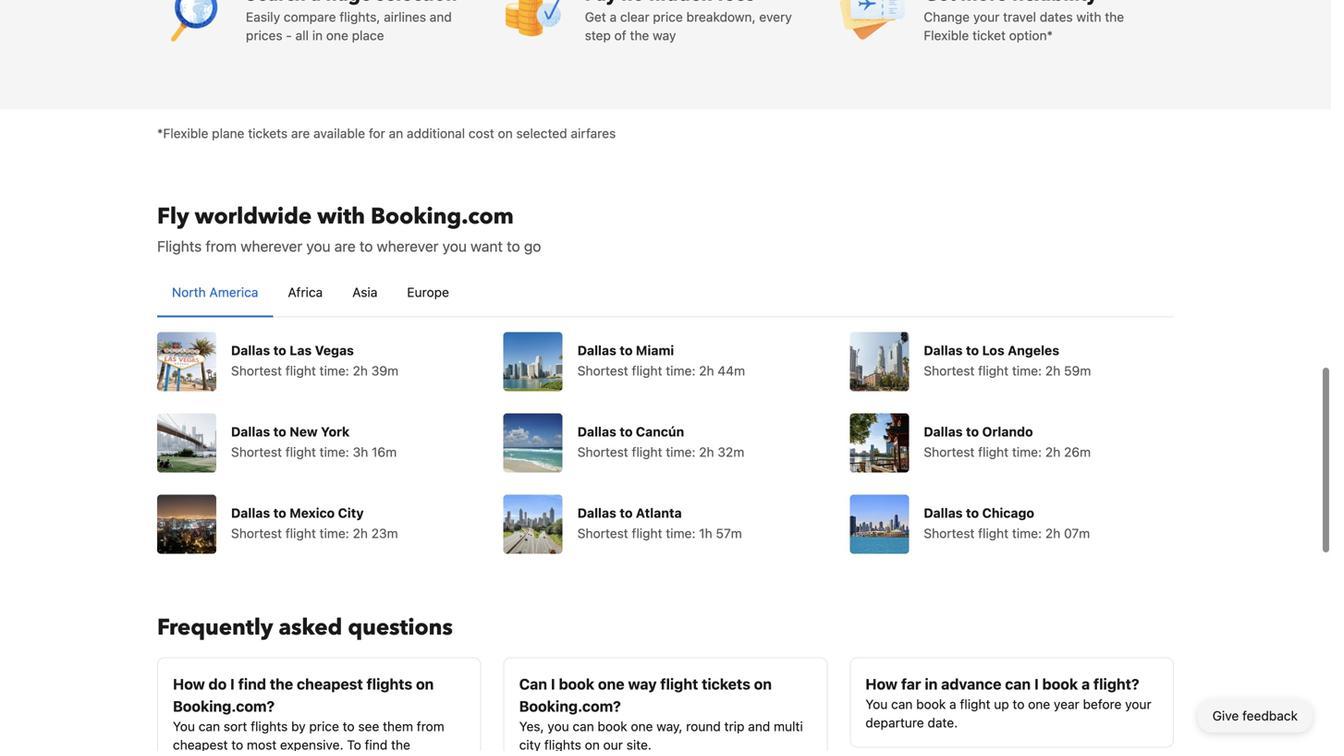 Task type: describe. For each thing, give the bounding box(es) containing it.
trip
[[724, 719, 745, 734]]

can i book one way flight tickets on booking.com? yes, you can book one way, round trip and multi city flights on our site.
[[519, 676, 803, 752]]

dallas to chicago shortest flight time: 2h 07m
[[924, 506, 1090, 541]]

flight?
[[1094, 676, 1139, 693]]

sort
[[224, 719, 247, 734]]

questions
[[348, 613, 453, 643]]

16m
[[372, 445, 397, 460]]

to up to
[[343, 719, 355, 734]]

dallas to new york shortest flight time: 3h 16m
[[231, 424, 397, 460]]

1 vertical spatial a
[[1082, 676, 1090, 693]]

place
[[352, 28, 384, 43]]

flight inside dallas to atlanta shortest flight time: 1h 57m
[[632, 526, 662, 541]]

far
[[901, 676, 921, 693]]

dallas to orlando image
[[850, 414, 909, 473]]

to down sort
[[231, 738, 243, 752]]

go
[[524, 238, 541, 255]]

you inside the can i book one way flight tickets on booking.com? yes, you can book one way, round trip and multi city flights on our site.
[[548, 719, 569, 734]]

2 wherever from the left
[[377, 238, 439, 255]]

you for how far in advance can i book a flight?
[[866, 697, 888, 712]]

can
[[519, 676, 547, 693]]

africa button
[[273, 269, 338, 317]]

to inside dallas to miami shortest flight time: 2h 44m
[[620, 343, 633, 358]]

dallas to miami shortest flight time: 2h 44m
[[577, 343, 745, 379]]

flight inside the can i book one way flight tickets on booking.com? yes, you can book one way, round trip and multi city flights on our site.
[[660, 676, 698, 693]]

the inside get a clear price breakdown, every step of the way
[[630, 28, 649, 43]]

get
[[585, 9, 606, 24]]

most
[[247, 738, 277, 752]]

one up site.
[[631, 719, 653, 734]]

from inside fly worldwide with booking.com flights from wherever you are to wherever you want to go
[[206, 238, 237, 255]]

all
[[295, 28, 309, 43]]

shortest inside the dallas to mexico city shortest flight time: 2h 23m
[[231, 526, 282, 541]]

site.
[[627, 738, 652, 752]]

your inside change your travel dates with the flexible ticket option*
[[973, 9, 1000, 24]]

1 horizontal spatial flights
[[367, 676, 412, 693]]

*flexible
[[157, 126, 208, 141]]

cost
[[469, 126, 494, 141]]

change your travel dates with the flexible ticket option*
[[924, 9, 1124, 43]]

dallas to cancún image
[[504, 414, 563, 473]]

our
[[603, 738, 623, 752]]

tab list containing north america
[[157, 269, 1174, 318]]

travel
[[1003, 9, 1036, 24]]

the inside "how do i find the cheapest flights on booking.com? you can sort flights by price to see them from cheapest to most expensive. to find th"
[[270, 676, 293, 693]]

date.
[[928, 716, 958, 731]]

flight inside dallas to new york shortest flight time: 3h 16m
[[285, 445, 316, 460]]

give
[[1213, 709, 1239, 724]]

from inside "how do i find the cheapest flights on booking.com? you can sort flights by price to see them from cheapest to most expensive. to find th"
[[417, 719, 444, 734]]

up
[[994, 697, 1009, 712]]

booking.com
[[371, 202, 514, 232]]

26m
[[1064, 445, 1091, 460]]

way,
[[657, 719, 683, 734]]

0 horizontal spatial you
[[306, 238, 331, 255]]

59m
[[1064, 363, 1091, 379]]

by
[[291, 719, 306, 734]]

flights,
[[340, 9, 380, 24]]

1h
[[699, 526, 712, 541]]

flight inside dallas to orlando shortest flight time: 2h 26m
[[978, 445, 1009, 460]]

2h inside dallas to miami shortest flight time: 2h 44m
[[699, 363, 714, 379]]

an
[[389, 126, 403, 141]]

book up our
[[598, 719, 627, 734]]

with inside fly worldwide with booking.com flights from wherever you are to wherever you want to go
[[317, 202, 365, 232]]

to inside dallas to orlando shortest flight time: 2h 26m
[[966, 424, 979, 440]]

shortest inside dallas to las vegas shortest flight time: 2h 39m
[[231, 363, 282, 379]]

time: inside dallas to chicago shortest flight time: 2h 07m
[[1012, 526, 1042, 541]]

north america
[[172, 285, 258, 300]]

dallas to chicago image
[[850, 495, 909, 554]]

57m
[[716, 526, 742, 541]]

miami
[[636, 343, 674, 358]]

dallas to las vegas shortest flight time: 2h 39m
[[231, 343, 399, 379]]

to inside dallas to new york shortest flight time: 3h 16m
[[273, 424, 286, 440]]

how for how do i find the cheapest flights on booking.com?
[[173, 676, 205, 693]]

dallas for dallas to miami shortest flight time: 2h 44m
[[577, 343, 616, 358]]

flight inside the dallas to mexico city shortest flight time: 2h 23m
[[285, 526, 316, 541]]

book up the date.
[[916, 697, 946, 712]]

shortest inside dallas to miami shortest flight time: 2h 44m
[[577, 363, 628, 379]]

time: inside the dallas to cancún shortest flight time: 2h 32m
[[666, 445, 696, 460]]

want
[[471, 238, 503, 255]]

1 vertical spatial find
[[365, 738, 388, 752]]

for
[[369, 126, 385, 141]]

time: inside the dallas to mexico city shortest flight time: 2h 23m
[[319, 526, 349, 541]]

07m
[[1064, 526, 1090, 541]]

to up 'asia'
[[359, 238, 373, 255]]

flight inside the dallas to cancún shortest flight time: 2h 32m
[[632, 445, 662, 460]]

to inside dallas to atlanta shortest flight time: 1h 57m
[[620, 506, 633, 521]]

to inside dallas to las vegas shortest flight time: 2h 39m
[[273, 343, 286, 358]]

before
[[1083, 697, 1122, 712]]

booking.com? for i
[[173, 698, 275, 716]]

dallas for dallas to cancún shortest flight time: 2h 32m
[[577, 424, 616, 440]]

fly
[[157, 202, 189, 232]]

0 horizontal spatial cheapest
[[173, 738, 228, 752]]

orlando
[[982, 424, 1033, 440]]

on inside "how do i find the cheapest flights on booking.com? you can sort flights by price to see them from cheapest to most expensive. to find th"
[[416, 676, 434, 693]]

vegas
[[315, 343, 354, 358]]

yes,
[[519, 719, 544, 734]]

32m
[[718, 445, 744, 460]]

frequently
[[157, 613, 273, 643]]

dallas to las vegas image
[[157, 332, 216, 392]]

advance
[[941, 676, 1002, 693]]

one inside 'how far in advance can i book a flight? you can book a flight up to one year before your departure date.'
[[1028, 697, 1050, 712]]

can inside the can i book one way flight tickets on booking.com? yes, you can book one way, round trip and multi city flights on our site.
[[573, 719, 594, 734]]

23m
[[371, 526, 398, 541]]

1 horizontal spatial you
[[442, 238, 467, 255]]

flights inside the can i book one way flight tickets on booking.com? yes, you can book one way, round trip and multi city flights on our site.
[[544, 738, 581, 752]]

asia button
[[338, 269, 392, 317]]

ticket
[[973, 28, 1006, 43]]

flight inside dallas to miami shortest flight time: 2h 44m
[[632, 363, 662, 379]]

los
[[982, 343, 1005, 358]]

dallas for dallas to atlanta shortest flight time: 1h 57m
[[577, 506, 616, 521]]

additional
[[407, 126, 465, 141]]

0 horizontal spatial find
[[238, 676, 266, 693]]

give feedback
[[1213, 709, 1298, 724]]

2h inside dallas to chicago shortest flight time: 2h 07m
[[1045, 526, 1061, 541]]

how for how far in advance can i book a flight?
[[866, 676, 898, 693]]

expensive.
[[280, 738, 343, 752]]

europe
[[407, 285, 449, 300]]

dallas to orlando shortest flight time: 2h 26m
[[924, 424, 1091, 460]]

available
[[313, 126, 365, 141]]

dallas to atlanta image
[[504, 495, 563, 554]]

frequently asked questions
[[157, 613, 453, 643]]

and inside easily compare flights, airlines and prices - all in one place
[[430, 9, 452, 24]]

do
[[208, 676, 227, 693]]

0 vertical spatial are
[[291, 126, 310, 141]]

you for how do i find the cheapest flights on booking.com?
[[173, 719, 195, 734]]

44m
[[718, 363, 745, 379]]

clear
[[620, 9, 650, 24]]

time: inside dallas to orlando shortest flight time: 2h 26m
[[1012, 445, 1042, 460]]

step
[[585, 28, 611, 43]]

change
[[924, 9, 970, 24]]

in inside 'how far in advance can i book a flight? you can book a flight up to one year before your departure date.'
[[925, 676, 938, 693]]

dallas to mexico city image
[[157, 495, 216, 554]]

price inside get a clear price breakdown, every step of the way
[[653, 9, 683, 24]]

flights
[[157, 238, 202, 255]]

39m
[[371, 363, 399, 379]]

airlines
[[384, 9, 426, 24]]

multi
[[774, 719, 803, 734]]



Task type: vqa. For each thing, say whether or not it's contained in the screenshot.


Task type: locate. For each thing, give the bounding box(es) containing it.
can up the up
[[1005, 676, 1031, 693]]

flight down the los
[[978, 363, 1009, 379]]

find
[[238, 676, 266, 693], [365, 738, 388, 752]]

1 horizontal spatial price
[[653, 9, 683, 24]]

tab list
[[157, 269, 1174, 318]]

dallas inside dallas to miami shortest flight time: 2h 44m
[[577, 343, 616, 358]]

can inside "how do i find the cheapest flights on booking.com? you can sort flights by price to see them from cheapest to most expensive. to find th"
[[199, 719, 220, 734]]

flight down new
[[285, 445, 316, 460]]

book up the year
[[1042, 676, 1078, 693]]

asia
[[352, 285, 378, 300]]

i inside 'how far in advance can i book a flight? you can book a flight up to one year before your departure date.'
[[1034, 676, 1039, 693]]

i
[[230, 676, 235, 693], [551, 676, 555, 693], [1034, 676, 1039, 693]]

to left the los
[[966, 343, 979, 358]]

1 how from the left
[[173, 676, 205, 693]]

can
[[1005, 676, 1031, 693], [891, 697, 913, 712], [199, 719, 220, 734], [573, 719, 594, 734]]

0 vertical spatial flights
[[367, 676, 412, 693]]

dallas inside the dallas to cancún shortest flight time: 2h 32m
[[577, 424, 616, 440]]

dates
[[1040, 9, 1073, 24]]

time: down the vegas
[[319, 363, 349, 379]]

flight down 'mexico'
[[285, 526, 316, 541]]

tickets inside the can i book one way flight tickets on booking.com? yes, you can book one way, round trip and multi city flights on our site.
[[702, 676, 751, 693]]

every
[[759, 9, 792, 24]]

worldwide
[[195, 202, 312, 232]]

flight down orlando
[[978, 445, 1009, 460]]

time: down chicago on the bottom of page
[[1012, 526, 1042, 541]]

book right can
[[559, 676, 595, 693]]

from
[[206, 238, 237, 255], [417, 719, 444, 734]]

time: inside dallas to new york shortest flight time: 3h 16m
[[319, 445, 349, 460]]

flight up way,
[[660, 676, 698, 693]]

wherever down worldwide
[[241, 238, 302, 255]]

to left orlando
[[966, 424, 979, 440]]

1 vertical spatial in
[[925, 676, 938, 693]]

in inside easily compare flights, airlines and prices - all in one place
[[312, 28, 323, 43]]

1 vertical spatial from
[[417, 719, 444, 734]]

0 horizontal spatial with
[[317, 202, 365, 232]]

shortest inside "dallas to los angeles shortest flight time: 2h 59m"
[[924, 363, 975, 379]]

europe button
[[392, 269, 464, 317]]

1 horizontal spatial tickets
[[702, 676, 751, 693]]

2 vertical spatial the
[[270, 676, 293, 693]]

to inside the dallas to cancún shortest flight time: 2h 32m
[[620, 424, 633, 440]]

to left new
[[273, 424, 286, 440]]

booking.com? down do
[[173, 698, 275, 716]]

in right far
[[925, 676, 938, 693]]

2 vertical spatial a
[[950, 697, 957, 712]]

way
[[653, 28, 676, 43], [628, 676, 657, 693]]

0 horizontal spatial in
[[312, 28, 323, 43]]

dallas left orlando
[[924, 424, 963, 440]]

2 booking.com? from the left
[[519, 698, 621, 716]]

dallas for dallas to las vegas shortest flight time: 2h 39m
[[231, 343, 270, 358]]

your
[[973, 9, 1000, 24], [1125, 697, 1152, 712]]

them
[[383, 719, 413, 734]]

find right do
[[238, 676, 266, 693]]

1 horizontal spatial the
[[630, 28, 649, 43]]

1 horizontal spatial find
[[365, 738, 388, 752]]

cheapest down sort
[[173, 738, 228, 752]]

in
[[312, 28, 323, 43], [925, 676, 938, 693]]

3 i from the left
[[1034, 676, 1039, 693]]

how far in advance can i book a flight? you can book a flight up to one year before your departure date.
[[866, 676, 1152, 731]]

flights right the "city"
[[544, 738, 581, 752]]

with up 'asia'
[[317, 202, 365, 232]]

shortest right dallas to miami image
[[577, 363, 628, 379]]

dallas for dallas to mexico city shortest flight time: 2h 23m
[[231, 506, 270, 521]]

compare
[[284, 9, 336, 24]]

dallas left new
[[231, 424, 270, 440]]

time: inside "dallas to los angeles shortest flight time: 2h 59m"
[[1012, 363, 1042, 379]]

you inside 'how far in advance can i book a flight? you can book a flight up to one year before your departure date.'
[[866, 697, 888, 712]]

1 horizontal spatial your
[[1125, 697, 1152, 712]]

and inside the can i book one way flight tickets on booking.com? yes, you can book one way, round trip and multi city flights on our site.
[[748, 719, 770, 734]]

to left go
[[507, 238, 520, 255]]

america
[[209, 285, 258, 300]]

dallas for dallas to orlando shortest flight time: 2h 26m
[[924, 424, 963, 440]]

dallas inside dallas to new york shortest flight time: 3h 16m
[[231, 424, 270, 440]]

flights
[[367, 676, 412, 693], [251, 719, 288, 734], [544, 738, 581, 752]]

price inside "how do i find the cheapest flights on booking.com? you can sort flights by price to see them from cheapest to most expensive. to find th"
[[309, 719, 339, 734]]

how left far
[[866, 676, 898, 693]]

price right clear
[[653, 9, 683, 24]]

you left sort
[[173, 719, 195, 734]]

and right airlines
[[430, 9, 452, 24]]

dallas to cancún shortest flight time: 2h 32m
[[577, 424, 744, 460]]

i inside "how do i find the cheapest flights on booking.com? you can sort flights by price to see them from cheapest to most expensive. to find th"
[[230, 676, 235, 693]]

0 vertical spatial and
[[430, 9, 452, 24]]

shortest inside dallas to new york shortest flight time: 3h 16m
[[231, 445, 282, 460]]

dallas left 'mexico'
[[231, 506, 270, 521]]

can left sort
[[199, 719, 220, 734]]

0 horizontal spatial you
[[173, 719, 195, 734]]

year
[[1054, 697, 1080, 712]]

north america button
[[157, 269, 273, 317]]

1 vertical spatial and
[[748, 719, 770, 734]]

see
[[358, 719, 379, 734]]

2h inside dallas to las vegas shortest flight time: 2h 39m
[[353, 363, 368, 379]]

way inside the can i book one way flight tickets on booking.com? yes, you can book one way, round trip and multi city flights on our site.
[[628, 676, 657, 693]]

i right advance
[[1034, 676, 1039, 693]]

to
[[359, 238, 373, 255], [507, 238, 520, 255], [273, 343, 286, 358], [620, 343, 633, 358], [966, 343, 979, 358], [273, 424, 286, 440], [620, 424, 633, 440], [966, 424, 979, 440], [273, 506, 286, 521], [620, 506, 633, 521], [966, 506, 979, 521], [1013, 697, 1025, 712], [343, 719, 355, 734], [231, 738, 243, 752]]

2h inside the dallas to mexico city shortest flight time: 2h 23m
[[353, 526, 368, 541]]

time: down orlando
[[1012, 445, 1042, 460]]

0 horizontal spatial wherever
[[241, 238, 302, 255]]

1 i from the left
[[230, 676, 235, 693]]

north
[[172, 285, 206, 300]]

airfares
[[571, 126, 616, 141]]

0 vertical spatial cheapest
[[297, 676, 363, 693]]

booking.com? for book
[[519, 698, 621, 716]]

1 vertical spatial you
[[173, 719, 195, 734]]

york
[[321, 424, 350, 440]]

with inside change your travel dates with the flexible ticket option*
[[1076, 9, 1101, 24]]

0 vertical spatial you
[[866, 697, 888, 712]]

you up africa
[[306, 238, 331, 255]]

0 horizontal spatial tickets
[[248, 126, 288, 141]]

dallas left the los
[[924, 343, 963, 358]]

dallas inside dallas to chicago shortest flight time: 2h 07m
[[924, 506, 963, 521]]

are up 'asia'
[[334, 238, 356, 255]]

0 vertical spatial find
[[238, 676, 266, 693]]

how inside 'how far in advance can i book a flight? you can book a flight up to one year before your departure date.'
[[866, 676, 898, 693]]

flight down chicago on the bottom of page
[[978, 526, 1009, 541]]

1 vertical spatial cheapest
[[173, 738, 228, 752]]

0 vertical spatial with
[[1076, 9, 1101, 24]]

to left atlanta
[[620, 506, 633, 521]]

flight inside dallas to las vegas shortest flight time: 2h 39m
[[285, 363, 316, 379]]

one
[[326, 28, 348, 43], [598, 676, 625, 693], [1028, 697, 1050, 712], [631, 719, 653, 734]]

booking.com?
[[173, 698, 275, 716], [519, 698, 621, 716]]

way right of
[[653, 28, 676, 43]]

round
[[686, 719, 721, 734]]

2 horizontal spatial the
[[1105, 9, 1124, 24]]

i right can
[[551, 676, 555, 693]]

tickets right plane
[[248, 126, 288, 141]]

dallas for dallas to new york shortest flight time: 3h 16m
[[231, 424, 270, 440]]

time: inside dallas to miami shortest flight time: 2h 44m
[[666, 363, 696, 379]]

the inside change your travel dates with the flexible ticket option*
[[1105, 9, 1124, 24]]

city
[[338, 506, 364, 521]]

1 vertical spatial the
[[630, 28, 649, 43]]

time:
[[319, 363, 349, 379], [666, 363, 696, 379], [1012, 363, 1042, 379], [319, 445, 349, 460], [666, 445, 696, 460], [1012, 445, 1042, 460], [319, 526, 349, 541], [666, 526, 696, 541], [1012, 526, 1042, 541]]

2h down city
[[353, 526, 368, 541]]

1 horizontal spatial cheapest
[[297, 676, 363, 693]]

dallas inside dallas to las vegas shortest flight time: 2h 39m
[[231, 343, 270, 358]]

to left miami at the top of page
[[620, 343, 633, 358]]

1 vertical spatial flights
[[251, 719, 288, 734]]

0 horizontal spatial booking.com?
[[173, 698, 275, 716]]

1 horizontal spatial you
[[866, 697, 888, 712]]

to inside the dallas to mexico city shortest flight time: 2h 23m
[[273, 506, 286, 521]]

1 horizontal spatial from
[[417, 719, 444, 734]]

are inside fly worldwide with booking.com flights from wherever you are to wherever you want to go
[[334, 238, 356, 255]]

feedback
[[1243, 709, 1298, 724]]

tickets
[[248, 126, 288, 141], [702, 676, 751, 693]]

tickets up trip
[[702, 676, 751, 693]]

shortest right the dallas to atlanta image
[[577, 526, 628, 541]]

shortest right dallas to chicago image
[[924, 526, 975, 541]]

dallas
[[231, 343, 270, 358], [577, 343, 616, 358], [924, 343, 963, 358], [231, 424, 270, 440], [577, 424, 616, 440], [924, 424, 963, 440], [231, 506, 270, 521], [577, 506, 616, 521], [924, 506, 963, 521]]

atlanta
[[636, 506, 682, 521]]

0 horizontal spatial flights
[[251, 719, 288, 734]]

0 horizontal spatial price
[[309, 719, 339, 734]]

africa
[[288, 285, 323, 300]]

dallas for dallas to los angeles shortest flight time: 2h 59m
[[924, 343, 963, 358]]

your up ticket in the right top of the page
[[973, 9, 1000, 24]]

you up departure
[[866, 697, 888, 712]]

your inside 'how far in advance can i book a flight? you can book a flight up to one year before your departure date.'
[[1125, 697, 1152, 712]]

flight inside dallas to chicago shortest flight time: 2h 07m
[[978, 526, 1009, 541]]

0 horizontal spatial your
[[973, 9, 1000, 24]]

0 vertical spatial your
[[973, 9, 1000, 24]]

a right get
[[610, 9, 617, 24]]

0 vertical spatial price
[[653, 9, 683, 24]]

how
[[173, 676, 205, 693], [866, 676, 898, 693]]

one left the year
[[1028, 697, 1050, 712]]

to inside "dallas to los angeles shortest flight time: 2h 59m"
[[966, 343, 979, 358]]

1 vertical spatial way
[[628, 676, 657, 693]]

you right yes,
[[548, 719, 569, 734]]

1 vertical spatial with
[[317, 202, 365, 232]]

wherever down the booking.com
[[377, 238, 439, 255]]

1 vertical spatial tickets
[[702, 676, 751, 693]]

dallas to los angeles image
[[850, 332, 909, 392]]

time: down miami at the top of page
[[666, 363, 696, 379]]

to inside 'how far in advance can i book a flight? you can book a flight up to one year before your departure date.'
[[1013, 697, 1025, 712]]

dallas left the las
[[231, 343, 270, 358]]

2 horizontal spatial you
[[548, 719, 569, 734]]

shortest inside dallas to orlando shortest flight time: 2h 26m
[[924, 445, 975, 460]]

1 horizontal spatial in
[[925, 676, 938, 693]]

shortest right dallas to new york image
[[231, 445, 282, 460]]

of
[[614, 28, 626, 43]]

time: inside dallas to atlanta shortest flight time: 1h 57m
[[666, 526, 696, 541]]

one up our
[[598, 676, 625, 693]]

you
[[866, 697, 888, 712], [173, 719, 195, 734]]

time: down 'york'
[[319, 445, 349, 460]]

option*
[[1009, 28, 1053, 43]]

3h
[[353, 445, 368, 460]]

2 horizontal spatial flights
[[544, 738, 581, 752]]

time: inside dallas to las vegas shortest flight time: 2h 39m
[[319, 363, 349, 379]]

are left available
[[291, 126, 310, 141]]

0 horizontal spatial a
[[610, 9, 617, 24]]

0 horizontal spatial how
[[173, 676, 205, 693]]

way inside get a clear price breakdown, every step of the way
[[653, 28, 676, 43]]

booking.com? inside the can i book one way flight tickets on booking.com? yes, you can book one way, round trip and multi city flights on our site.
[[519, 698, 621, 716]]

2h
[[353, 363, 368, 379], [699, 363, 714, 379], [1045, 363, 1061, 379], [699, 445, 714, 460], [1045, 445, 1061, 460], [353, 526, 368, 541], [1045, 526, 1061, 541]]

how inside "how do i find the cheapest flights on booking.com? you can sort flights by price to see them from cheapest to most expensive. to find th"
[[173, 676, 205, 693]]

can up departure
[[891, 697, 913, 712]]

breakdown,
[[686, 9, 756, 24]]

cheapest up by
[[297, 676, 363, 693]]

0 horizontal spatial are
[[291, 126, 310, 141]]

flight down atlanta
[[632, 526, 662, 541]]

0 vertical spatial way
[[653, 28, 676, 43]]

2h inside "dallas to los angeles shortest flight time: 2h 59m"
[[1045, 363, 1061, 379]]

one inside easily compare flights, airlines and prices - all in one place
[[326, 28, 348, 43]]

flight inside 'how far in advance can i book a flight? you can book a flight up to one year before your departure date.'
[[960, 697, 991, 712]]

dallas inside dallas to atlanta shortest flight time: 1h 57m
[[577, 506, 616, 521]]

a up the date.
[[950, 697, 957, 712]]

time: down the angeles
[[1012, 363, 1042, 379]]

the right dates
[[1105, 9, 1124, 24]]

prices
[[246, 28, 283, 43]]

shortest right dallas to cancún image
[[577, 445, 628, 460]]

to inside dallas to chicago shortest flight time: 2h 07m
[[966, 506, 979, 521]]

shortest inside dallas to chicago shortest flight time: 2h 07m
[[924, 526, 975, 541]]

dallas inside the dallas to mexico city shortest flight time: 2h 23m
[[231, 506, 270, 521]]

and
[[430, 9, 452, 24], [748, 719, 770, 734]]

1 horizontal spatial booking.com?
[[519, 698, 621, 716]]

1 horizontal spatial with
[[1076, 9, 1101, 24]]

1 horizontal spatial wherever
[[377, 238, 439, 255]]

from right flights
[[206, 238, 237, 255]]

in right all at the left of the page
[[312, 28, 323, 43]]

and right trip
[[748, 719, 770, 734]]

dallas to new york image
[[157, 414, 216, 473]]

dallas for dallas to chicago shortest flight time: 2h 07m
[[924, 506, 963, 521]]

1 vertical spatial price
[[309, 719, 339, 734]]

0 horizontal spatial and
[[430, 9, 452, 24]]

flight down miami at the top of page
[[632, 363, 662, 379]]

1 wherever from the left
[[241, 238, 302, 255]]

2 how from the left
[[866, 676, 898, 693]]

flexible
[[924, 28, 969, 43]]

1 horizontal spatial i
[[551, 676, 555, 693]]

1 horizontal spatial and
[[748, 719, 770, 734]]

shortest inside the dallas to cancún shortest flight time: 2h 32m
[[577, 445, 628, 460]]

flight inside "dallas to los angeles shortest flight time: 2h 59m"
[[978, 363, 1009, 379]]

cancún
[[636, 424, 684, 440]]

way up way,
[[628, 676, 657, 693]]

2 horizontal spatial a
[[1082, 676, 1090, 693]]

time: down city
[[319, 526, 349, 541]]

shortest right dallas to orlando image
[[924, 445, 975, 460]]

angeles
[[1008, 343, 1059, 358]]

0 horizontal spatial from
[[206, 238, 237, 255]]

shortest inside dallas to atlanta shortest flight time: 1h 57m
[[577, 526, 628, 541]]

2h left 59m
[[1045, 363, 1061, 379]]

0 horizontal spatial i
[[230, 676, 235, 693]]

shortest right dallas to las vegas image
[[231, 363, 282, 379]]

city
[[519, 738, 541, 752]]

-
[[286, 28, 292, 43]]

get a clear price breakdown, every step of the way
[[585, 9, 792, 43]]

i inside the can i book one way flight tickets on booking.com? yes, you can book one way, round trip and multi city flights on our site.
[[551, 676, 555, 693]]

1 horizontal spatial a
[[950, 697, 957, 712]]

one down flights,
[[326, 28, 348, 43]]

0 vertical spatial from
[[206, 238, 237, 255]]

with
[[1076, 9, 1101, 24], [317, 202, 365, 232]]

2h left '44m'
[[699, 363, 714, 379]]

flights up them
[[367, 676, 412, 693]]

with right dates
[[1076, 9, 1101, 24]]

0 horizontal spatial the
[[270, 676, 293, 693]]

departure
[[866, 716, 924, 731]]

flight down cancún
[[632, 445, 662, 460]]

0 vertical spatial a
[[610, 9, 617, 24]]

find down see
[[365, 738, 388, 752]]

1 booking.com? from the left
[[173, 698, 275, 716]]

2 horizontal spatial i
[[1034, 676, 1039, 693]]

are
[[291, 126, 310, 141], [334, 238, 356, 255]]

dallas inside "dallas to los angeles shortest flight time: 2h 59m"
[[924, 343, 963, 358]]

dallas left miami at the top of page
[[577, 343, 616, 358]]

how do i find the cheapest flights on booking.com? you can sort flights by price to see them from cheapest to most expensive. to find th
[[173, 676, 460, 752]]

las
[[290, 343, 312, 358]]

time: left 1h
[[666, 526, 696, 541]]

easily
[[246, 9, 280, 24]]

flight down the las
[[285, 363, 316, 379]]

booking.com? inside "how do i find the cheapest flights on booking.com? you can sort flights by price to see them from cheapest to most expensive. to find th"
[[173, 698, 275, 716]]

dallas left atlanta
[[577, 506, 616, 521]]

the up by
[[270, 676, 293, 693]]

the down clear
[[630, 28, 649, 43]]

cheapest
[[297, 676, 363, 693], [173, 738, 228, 752]]

0 vertical spatial tickets
[[248, 126, 288, 141]]

you inside "how do i find the cheapest flights on booking.com? you can sort flights by price to see them from cheapest to most expensive. to find th"
[[173, 719, 195, 734]]

price up 'expensive.'
[[309, 719, 339, 734]]

dallas inside dallas to orlando shortest flight time: 2h 26m
[[924, 424, 963, 440]]

2h inside the dallas to cancún shortest flight time: 2h 32m
[[699, 445, 714, 460]]

2h inside dallas to orlando shortest flight time: 2h 26m
[[1045, 445, 1061, 460]]

to left cancún
[[620, 424, 633, 440]]

new
[[290, 424, 318, 440]]

0 vertical spatial the
[[1105, 9, 1124, 24]]

1 horizontal spatial how
[[866, 676, 898, 693]]

from right them
[[417, 719, 444, 734]]

dallas to atlanta shortest flight time: 1h 57m
[[577, 506, 742, 541]]

dallas to miami image
[[504, 332, 563, 392]]

1 vertical spatial your
[[1125, 697, 1152, 712]]

*flexible plane tickets are available for an additional cost on selected airfares
[[157, 126, 616, 141]]

dallas to los angeles shortest flight time: 2h 59m
[[924, 343, 1091, 379]]

to
[[347, 738, 361, 752]]

2 i from the left
[[551, 676, 555, 693]]

2 vertical spatial flights
[[544, 738, 581, 752]]

booking.com? down can
[[519, 698, 621, 716]]

dallas right dallas to chicago image
[[924, 506, 963, 521]]

mexico
[[290, 506, 335, 521]]

shortest right the dallas to los angeles image
[[924, 363, 975, 379]]

1 horizontal spatial are
[[334, 238, 356, 255]]

time: down cancún
[[666, 445, 696, 460]]

asked
[[279, 613, 342, 643]]

chicago
[[982, 506, 1034, 521]]

on
[[498, 126, 513, 141], [416, 676, 434, 693], [754, 676, 772, 693], [585, 738, 600, 752]]

easily compare flights, airlines and prices - all in one place
[[246, 9, 452, 43]]

1 vertical spatial are
[[334, 238, 356, 255]]

a inside get a clear price breakdown, every step of the way
[[610, 9, 617, 24]]

2h left 07m
[[1045, 526, 1061, 541]]

how left do
[[173, 676, 205, 693]]

0 vertical spatial in
[[312, 28, 323, 43]]



